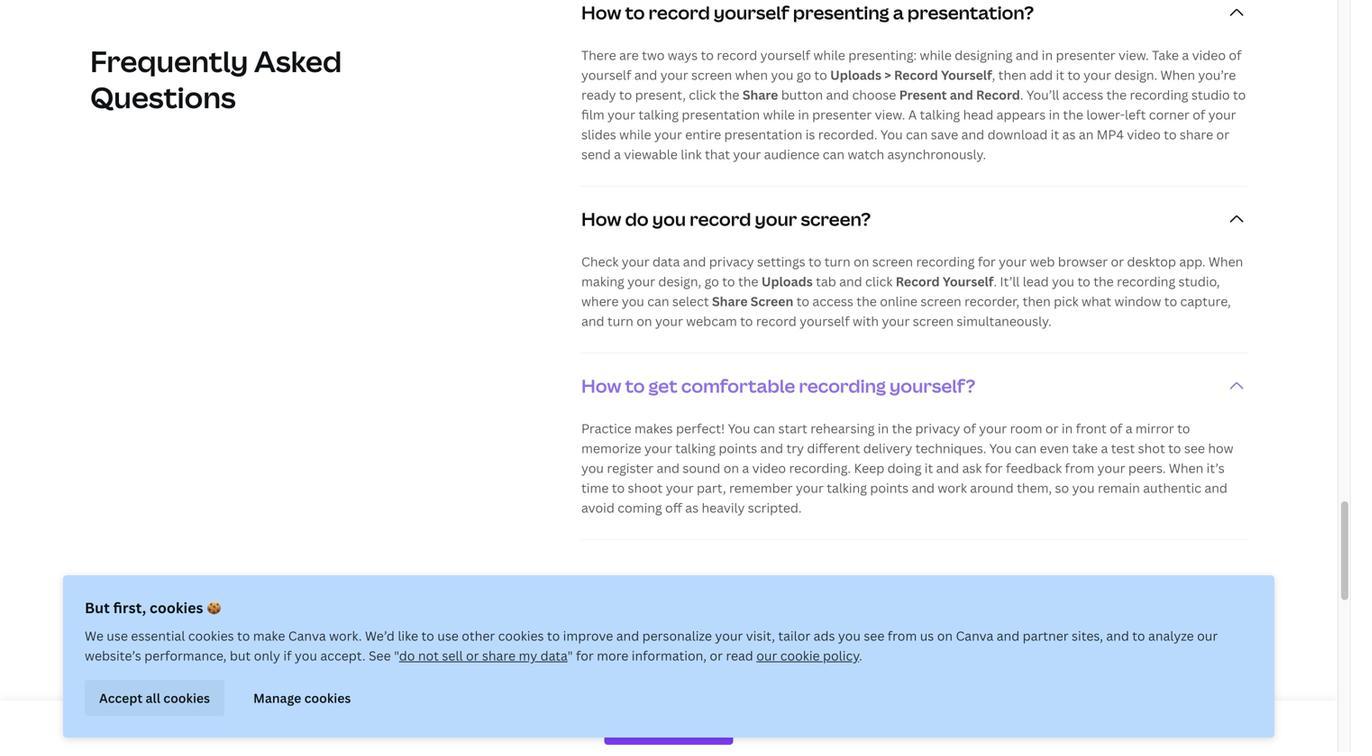 Task type: vqa. For each thing, say whether or not it's contained in the screenshot.
SUSTAINABILITY on the bottom right of page
no



Task type: locate. For each thing, give the bounding box(es) containing it.
a
[[909, 106, 917, 123]]

1 horizontal spatial data
[[653, 253, 680, 270]]

how for how to get comfortable recording yourself?
[[582, 373, 622, 398]]

your up remain
[[1098, 459, 1126, 477]]

can inside . it'll lead you to the recording studio, where you can select
[[648, 293, 670, 310]]

you
[[881, 126, 903, 143], [728, 420, 751, 437], [990, 440, 1012, 457]]

1 vertical spatial then
[[1023, 293, 1051, 310]]

manage cookies
[[253, 689, 351, 706]]

it inside practice makes perfect! you can start rehearsing in the privacy of your room or in front of a mirror to memorize your talking points and try different delivery techniques. you can even take a test shot to see how you register and sound on a video recording. keep doing it and ask for feedback from your peers. when it's time to shoot your part, remember your talking points and work around them, so you remain authentic and avoid coming off as heavily scripted.
[[925, 459, 934, 477]]

0 vertical spatial share
[[743, 86, 779, 103]]

1 vertical spatial as
[[686, 499, 699, 516]]

and up head
[[950, 86, 974, 103]]

then inside to access the online screen recorder, then pick what window to capture, and turn on your webcam to record yourself with your screen simultaneously.
[[1023, 293, 1051, 310]]

designing
[[955, 46, 1013, 63]]

and up shoot
[[657, 459, 680, 477]]

tool!
[[628, 659, 675, 688]]

or inside check your data and privacy settings to turn on screen recording for your web browser or desktop app. when making your design, go to the
[[1112, 253, 1125, 270]]

on
[[854, 253, 870, 270], [637, 312, 653, 330], [724, 459, 740, 477], [938, 627, 953, 644]]

uploads tab and click record yourself
[[762, 273, 994, 290]]

never
[[356, 724, 416, 752]]

share for share button and choose present and record
[[743, 86, 779, 103]]

talking
[[639, 106, 679, 123], [920, 106, 961, 123], [676, 440, 716, 457], [827, 479, 868, 496]]

your inside dropdown button
[[755, 206, 798, 231]]

access
[[1063, 86, 1104, 103], [813, 293, 854, 310]]

your up the viewable
[[655, 126, 683, 143]]

1 vertical spatial data
[[541, 647, 568, 664]]

0 horizontal spatial video
[[753, 459, 786, 477]]

view.
[[1119, 46, 1150, 63], [875, 106, 906, 123]]

0 vertical spatial yourself
[[942, 66, 993, 83]]

view. inside there are two ways to record yourself while presenting: while designing and in presenter view. take a video of yourself and your screen when you go to
[[1119, 46, 1150, 63]]

is inside the @canva is such a life changing tool! one of the most well thought out websites i've ever seen. i use it to showcase my work with the community and it never ceases to amaze me! kudos for all the love and effort you'
[[400, 659, 416, 688]]

1 horizontal spatial my
[[744, 691, 778, 720]]

uploads for uploads > record yourself
[[831, 66, 882, 83]]

with down "uploads tab and click record yourself"
[[853, 312, 879, 330]]

more
[[597, 647, 629, 664]]

use up sell
[[438, 627, 459, 644]]

2 how from the top
[[582, 373, 622, 398]]

1 vertical spatial access
[[813, 293, 854, 310]]

sound
[[683, 459, 721, 477]]

1 vertical spatial work
[[783, 691, 833, 720]]

see
[[1185, 440, 1206, 457], [864, 627, 885, 644]]

1 horizontal spatial share
[[1180, 126, 1214, 143]]

effort
[[910, 724, 972, 752]]

the inside to access the online screen recorder, then pick what window to capture, and turn on your webcam to record yourself with your screen simultaneously.
[[857, 293, 877, 310]]

" down "improve"
[[568, 647, 573, 664]]

visit,
[[746, 627, 776, 644]]

yourself down designing
[[942, 66, 993, 83]]

share for share screen
[[712, 293, 748, 310]]

1 horizontal spatial see
[[1185, 440, 1206, 457]]

1 vertical spatial do
[[399, 647, 415, 664]]

2 vertical spatial you
[[990, 440, 1012, 457]]

canva up 'if'
[[288, 627, 326, 644]]

you up pick
[[1053, 273, 1075, 290]]

0 vertical spatial as
[[1063, 126, 1076, 143]]

1 horizontal spatial is
[[806, 126, 816, 143]]

asked
[[254, 41, 342, 81]]

the up delivery
[[892, 420, 913, 437]]

0 vertical spatial .
[[1021, 86, 1024, 103]]

data down "improve"
[[541, 647, 568, 664]]

0 vertical spatial when
[[1161, 66, 1196, 83]]

to down register
[[612, 479, 625, 496]]

of inside there are two ways to record yourself while presenting: while designing and in presenter view. take a video of yourself and your screen when you go to
[[1230, 46, 1242, 63]]

1 vertical spatial yourself
[[943, 273, 994, 290]]

you right where
[[622, 293, 645, 310]]

1 vertical spatial points
[[871, 479, 909, 496]]

0 horizontal spatial .
[[860, 647, 863, 664]]

take
[[1073, 440, 1099, 457]]

you right perfect!
[[728, 420, 751, 437]]

button
[[782, 86, 824, 103]]

0 vertical spatial points
[[719, 440, 758, 457]]

yourself up recorder,
[[943, 273, 994, 290]]

0 vertical spatial presenter
[[1057, 46, 1116, 63]]

to up button
[[815, 66, 828, 83]]

click up online
[[866, 273, 893, 290]]

then right ,
[[999, 66, 1027, 83]]

video
[[1193, 46, 1227, 63], [1128, 126, 1161, 143], [753, 459, 786, 477]]

and down where
[[582, 312, 605, 330]]

1 vertical spatial go
[[705, 273, 720, 290]]

and inside . you'll access the recording studio to film your talking presentation while in presenter view. a talking head appears in the lower-left corner of your slides while your entire presentation is recorded. you can save and download it as an mp4 video to share or send a viewable link that your audience can watch asynchronously.
[[962, 126, 985, 143]]

while
[[814, 46, 846, 63], [920, 46, 952, 63], [763, 106, 795, 123], [620, 126, 652, 143]]

personalize
[[643, 627, 712, 644]]

1 horizontal spatial as
[[1063, 126, 1076, 143]]

website's
[[85, 647, 141, 664]]

you up design,
[[653, 206, 686, 231]]

see inside practice makes perfect! you can start rehearsing in the privacy of your room or in front of a mirror to memorize your talking points and try different delivery techniques. you can even take a test shot to see how you register and sound on a video recording. keep doing it and ask for feedback from your peers. when it's time to shoot your part, remember your talking points and work around them, so you remain authentic and avoid coming off as heavily scripted.
[[1185, 440, 1206, 457]]

see up well
[[864, 627, 885, 644]]

what
[[1082, 293, 1112, 310]]

my inside the @canva is such a life changing tool! one of the most well thought out websites i've ever seen. i use it to showcase my work with the community and it never ceases to amaze me! kudos for all the love and effort you'
[[744, 691, 778, 720]]

share down corner
[[1180, 126, 1214, 143]]

0 vertical spatial record
[[895, 66, 939, 83]]

0 horizontal spatial privacy
[[710, 253, 755, 270]]

to down corner
[[1164, 126, 1177, 143]]

. inside . you'll access the recording studio to film your talking presentation while in presenter view. a talking head appears in the lower-left corner of your slides while your entire presentation is recorded. you can save and download it as an mp4 video to share or send a viewable link that your audience can watch asynchronously.
[[1021, 86, 1024, 103]]

do not sell or share my data " for more information, or read our cookie policy .
[[399, 647, 863, 664]]

use up website's
[[107, 627, 128, 644]]

view. inside . you'll access the recording studio to film your talking presentation while in presenter view. a talking head appears in the lower-left corner of your slides while your entire presentation is recorded. you can save and download it as an mp4 video to share or send a viewable link that your audience can watch asynchronously.
[[875, 106, 906, 123]]

0 vertical spatial from
[[1066, 459, 1095, 477]]

you up watch
[[881, 126, 903, 143]]

yourself inside to access the online screen recorder, then pick what window to capture, and turn on your webcam to record yourself with your screen simultaneously.
[[800, 312, 850, 330]]

do inside the how do you record your screen? dropdown button
[[625, 206, 649, 231]]

your inside ", then add it to your design. when you're ready to present, click the"
[[1084, 66, 1112, 83]]

mp4
[[1097, 126, 1125, 143]]

mirror
[[1136, 420, 1175, 437]]

2 horizontal spatial video
[[1193, 46, 1227, 63]]

link
[[681, 146, 702, 163]]

1 vertical spatial record
[[690, 206, 752, 231]]

video inside practice makes perfect! you can start rehearsing in the privacy of your room or in front of a mirror to memorize your talking points and try different delivery techniques. you can even take a test shot to see how you register and sound on a video recording. keep doing it and ask for feedback from your peers. when it's time to shoot your part, remember your talking points and work around them, so you remain authentic and avoid coming off as heavily scripted.
[[753, 459, 786, 477]]

1 horizontal spatial work
[[938, 479, 968, 496]]

1 horizontal spatial access
[[1063, 86, 1104, 103]]

work down most
[[783, 691, 833, 720]]

read
[[726, 647, 754, 664]]

with down well
[[838, 691, 882, 720]]

viewable
[[624, 146, 678, 163]]

1 vertical spatial uploads
[[762, 273, 813, 290]]

presenter inside . you'll access the recording studio to film your talking presentation while in presenter view. a talking head appears in the lower-left corner of your slides while your entire presentation is recorded. you can save and download it as an mp4 video to share or send a viewable link that your audience can watch asynchronously.
[[813, 106, 872, 123]]

1 horizontal spatial uploads
[[831, 66, 882, 83]]

doing
[[888, 459, 922, 477]]

quotation mark image
[[658, 612, 680, 630]]

how do you record your screen?
[[582, 206, 871, 231]]

do
[[625, 206, 649, 231], [399, 647, 415, 664]]

access inside to access the online screen recorder, then pick what window to capture, and turn on your webcam to record yourself with your screen simultaneously.
[[813, 293, 854, 310]]

turn inside check your data and privacy settings to turn on screen recording for your web browser or desktop app. when making your design, go to the
[[825, 253, 851, 270]]

" inside we use essential cookies to make canva work. we'd like to use other cookies to improve and personalize your visit, tailor ads you see from us on canva and partner sites, and to analyze our website's performance, but only if you accept. see "
[[394, 647, 399, 664]]

you inside there are two ways to record yourself while presenting: while designing and in presenter view. take a video of yourself and your screen when you go to
[[771, 66, 794, 83]]

0 vertical spatial see
[[1185, 440, 1206, 457]]

0 horizontal spatial turn
[[608, 312, 634, 330]]

a right send
[[614, 146, 621, 163]]

0 horizontal spatial see
[[864, 627, 885, 644]]

1 vertical spatial see
[[864, 627, 885, 644]]

on inside to access the online screen recorder, then pick what window to capture, and turn on your webcam to record yourself with your screen simultaneously.
[[637, 312, 653, 330]]

1 horizontal spatial from
[[1066, 459, 1095, 477]]

to access the online screen recorder, then pick what window to capture, and turn on your webcam to record yourself with your screen simultaneously.
[[582, 293, 1232, 330]]

access down tab
[[813, 293, 854, 310]]

2 vertical spatial yourself
[[800, 312, 850, 330]]

0 vertical spatial my
[[519, 647, 538, 664]]

"
[[394, 647, 399, 664], [568, 647, 573, 664]]

1 horizontal spatial view.
[[1119, 46, 1150, 63]]

or left the read
[[710, 647, 723, 664]]

recording.
[[790, 459, 851, 477]]

0 vertical spatial is
[[806, 126, 816, 143]]

recording inside . you'll access the recording studio to film your talking presentation while in presenter view. a talking head appears in the lower-left corner of your slides while your entire presentation is recorded. you can save and download it as an mp4 video to share or send a viewable link that your audience can watch asynchronously.
[[1130, 86, 1189, 103]]

screen
[[692, 66, 733, 83], [873, 253, 914, 270], [921, 293, 962, 310], [913, 312, 954, 330]]

0 vertical spatial privacy
[[710, 253, 755, 270]]

record up online
[[896, 273, 940, 290]]

click inside ", then add it to your design. when you're ready to present, click the"
[[689, 86, 717, 103]]

of inside . you'll access the recording studio to film your talking presentation while in presenter view. a talking head appears in the lower-left corner of your slides while your entire presentation is recorded. you can save and download it as an mp4 video to share or send a viewable link that your audience can watch asynchronously.
[[1193, 106, 1206, 123]]

asynchronously.
[[888, 146, 987, 163]]

all
[[146, 689, 160, 706], [748, 724, 772, 752]]

0 vertical spatial share
[[1180, 126, 1214, 143]]

when up studio,
[[1209, 253, 1244, 270]]

0 horizontal spatial canva
[[288, 627, 326, 644]]

points down doing on the right
[[871, 479, 909, 496]]

. inside . it'll lead you to the recording studio, where you can select
[[994, 273, 997, 290]]

to right like
[[422, 627, 435, 644]]

0 vertical spatial how
[[582, 206, 622, 231]]

it left an
[[1051, 126, 1060, 143]]

with inside the @canva is such a life changing tool! one of the most well thought out websites i've ever seen. i use it to showcase my work with the community and it never ceases to amaze me! kudos for all the love and effort you'
[[838, 691, 882, 720]]

cookies up essential
[[150, 598, 203, 617]]

1 vertical spatial yourself
[[582, 66, 632, 83]]

app.
[[1180, 253, 1206, 270]]

life
[[493, 659, 525, 688]]

1 horizontal spatial points
[[871, 479, 909, 496]]

1 vertical spatial is
[[400, 659, 416, 688]]

1 vertical spatial when
[[1209, 253, 1244, 270]]

your right check
[[622, 253, 650, 270]]

browser
[[1059, 253, 1108, 270]]

is inside . you'll access the recording studio to film your talking presentation while in presenter view. a talking head appears in the lower-left corner of your slides while your entire presentation is recorded. you can save and download it as an mp4 video to share or send a viewable link that your audience can watch asynchronously.
[[806, 126, 816, 143]]

1 vertical spatial turn
[[608, 312, 634, 330]]

record down ,
[[977, 86, 1021, 103]]

canva right us
[[956, 627, 994, 644]]

them,
[[1017, 479, 1053, 496]]

1 vertical spatial video
[[1128, 126, 1161, 143]]

frequently asked questions
[[90, 41, 342, 117]]

present
[[900, 86, 948, 103]]

yourself for to access the online screen recorder, then pick what window to capture, and turn on your webcam to record yourself with your screen simultaneously.
[[800, 312, 850, 330]]

1 vertical spatial all
[[748, 724, 772, 752]]

1 " from the left
[[394, 647, 399, 664]]

on up part,
[[724, 459, 740, 477]]

not
[[418, 647, 439, 664]]

1 horizontal spatial canva
[[956, 627, 994, 644]]

0 vertical spatial work
[[938, 479, 968, 496]]

of
[[1230, 46, 1242, 63], [1193, 106, 1206, 123], [964, 420, 977, 437], [1110, 420, 1123, 437], [728, 659, 751, 688]]

1 how from the top
[[582, 206, 622, 231]]

desktop
[[1128, 253, 1177, 270]]

a left life
[[475, 659, 488, 688]]

0 horizontal spatial click
[[689, 86, 717, 103]]

for inside practice makes perfect! you can start rehearsing in the privacy of your room or in front of a mirror to memorize your talking points and try different delivery techniques. you can even take a test shot to see how you register and sound on a video recording. keep doing it and ask for feedback from your peers. when it's time to shoot your part, remember your talking points and work around them, so you remain authentic and avoid coming off as heavily scripted.
[[986, 459, 1003, 477]]

all inside the @canva is such a life changing tool! one of the most well thought out websites i've ever seen. i use it to showcase my work with the community and it never ceases to amaze me! kudos for all the love and effort you'
[[748, 724, 772, 752]]

record
[[717, 46, 758, 63], [690, 206, 752, 231], [757, 312, 797, 330]]

1 vertical spatial click
[[866, 273, 893, 290]]

frequently
[[90, 41, 248, 81]]

in
[[1042, 46, 1053, 63], [798, 106, 810, 123], [1049, 106, 1061, 123], [878, 420, 889, 437], [1062, 420, 1073, 437]]

front
[[1076, 420, 1107, 437]]

1 vertical spatial with
[[838, 691, 882, 720]]

talking down the present,
[[639, 106, 679, 123]]

. for you'll
[[1021, 86, 1024, 103]]

recording up rehearsing
[[799, 373, 886, 398]]

it's
[[1207, 459, 1225, 477]]

then down lead
[[1023, 293, 1051, 310]]

0 horizontal spatial you
[[728, 420, 751, 437]]

to right add
[[1068, 66, 1081, 83]]

0 vertical spatial go
[[797, 66, 812, 83]]

for up recorder,
[[978, 253, 996, 270]]

our
[[1198, 627, 1219, 644], [757, 647, 778, 664]]

1 vertical spatial my
[[744, 691, 778, 720]]

to down browser
[[1078, 273, 1091, 290]]

view. for a
[[875, 106, 906, 123]]

,
[[993, 66, 996, 83]]

to
[[701, 46, 714, 63], [815, 66, 828, 83], [1068, 66, 1081, 83], [619, 86, 632, 103], [1234, 86, 1247, 103], [1164, 126, 1177, 143], [809, 253, 822, 270], [723, 273, 736, 290], [1078, 273, 1091, 290], [797, 293, 810, 310], [1165, 293, 1178, 310], [740, 312, 753, 330], [625, 373, 645, 398], [1178, 420, 1191, 437], [1169, 440, 1182, 457], [612, 479, 625, 496], [237, 627, 250, 644], [422, 627, 435, 644], [547, 627, 560, 644], [1133, 627, 1146, 644], [610, 691, 632, 720], [498, 724, 521, 752]]

recording inside check your data and privacy settings to turn on screen recording for your web browser or desktop app. when making your design, go to the
[[917, 253, 975, 270]]

use
[[107, 627, 128, 644], [438, 627, 459, 644], [549, 691, 586, 720]]

studio,
[[1179, 273, 1221, 290]]

it inside ", then add it to your design. when you're ready to present, click the"
[[1057, 66, 1065, 83]]

1 horizontal spatial all
[[748, 724, 772, 752]]

2 vertical spatial when
[[1170, 459, 1204, 477]]

is up audience
[[806, 126, 816, 143]]

techniques.
[[916, 440, 987, 457]]

do down the viewable
[[625, 206, 649, 231]]

1 horizontal spatial turn
[[825, 253, 851, 270]]

video up remember
[[753, 459, 786, 477]]

cookies down the performance,
[[164, 689, 210, 706]]

. up appears
[[1021, 86, 1024, 103]]

0 horizontal spatial is
[[400, 659, 416, 688]]

your down makes
[[645, 440, 673, 457]]

uploads up choose
[[831, 66, 882, 83]]

see left how
[[1185, 440, 1206, 457]]

it inside . you'll access the recording studio to film your talking presentation while in presenter view. a talking head appears in the lower-left corner of your slides while your entire presentation is recorded. you can save and download it as an mp4 video to share or send a viewable link that your audience can watch asynchronously.
[[1051, 126, 1060, 143]]

a right take
[[1183, 46, 1190, 63]]

1 vertical spatial share
[[712, 293, 748, 310]]

1 horizontal spatial "
[[568, 647, 573, 664]]

0 vertical spatial video
[[1193, 46, 1227, 63]]

how to get comfortable recording yourself? button
[[582, 353, 1248, 418]]

you down "room"
[[990, 440, 1012, 457]]

0 vertical spatial data
[[653, 253, 680, 270]]

0 horizontal spatial presenter
[[813, 106, 872, 123]]

you inside dropdown button
[[653, 206, 686, 231]]

or inside practice makes perfect! you can start rehearsing in the privacy of your room or in front of a mirror to memorize your talking points and try different delivery techniques. you can even take a test shot to see how you register and sound on a video recording. keep doing it and ask for feedback from your peers. when it's time to shoot your part, remember your talking points and work around them, so you remain authentic and avoid coming off as heavily scripted.
[[1046, 420, 1059, 437]]

uploads
[[831, 66, 882, 83], [762, 273, 813, 290]]

accept
[[99, 689, 143, 706]]

then inside ", then add it to your design. when you're ready to present, click the"
[[999, 66, 1027, 83]]

. you'll access the recording studio to film your talking presentation while in presenter view. a talking head appears in the lower-left corner of your slides while your entire presentation is recorded. you can save and download it as an mp4 video to share or send a viewable link that your audience can watch asynchronously.
[[582, 86, 1247, 163]]

0 vertical spatial our
[[1198, 627, 1219, 644]]

then
[[999, 66, 1027, 83], [1023, 293, 1051, 310]]

2 horizontal spatial you
[[990, 440, 1012, 457]]

you inside . you'll access the recording studio to film your talking presentation while in presenter view. a talking head appears in the lower-left corner of your slides while your entire presentation is recorded. you can save and download it as an mp4 video to share or send a viewable link that your audience can watch asynchronously.
[[881, 126, 903, 143]]

presenter inside there are two ways to record yourself while presenting: while designing and in presenter view. take a video of yourself and your screen when you go to
[[1057, 46, 1116, 63]]

and inside check your data and privacy settings to turn on screen recording for your web browser or desktop app. when making your design, go to the
[[683, 253, 706, 270]]

2 horizontal spatial use
[[549, 691, 586, 720]]

showcase
[[637, 691, 739, 720]]

of up "you're"
[[1230, 46, 1242, 63]]

1 horizontal spatial .
[[994, 273, 997, 290]]

0 vertical spatial uploads
[[831, 66, 882, 83]]

click up entire
[[689, 86, 717, 103]]

kudos
[[642, 724, 707, 752]]

0 vertical spatial do
[[625, 206, 649, 231]]

and right love
[[866, 724, 906, 752]]

0 horizontal spatial do
[[399, 647, 415, 664]]

make
[[253, 627, 285, 644]]

from down take
[[1066, 459, 1095, 477]]

1 vertical spatial .
[[994, 273, 997, 290]]

check
[[582, 253, 619, 270]]

present,
[[635, 86, 686, 103]]

share
[[743, 86, 779, 103], [712, 293, 748, 310]]

time
[[582, 479, 609, 496]]

our down the visit,
[[757, 647, 778, 664]]

. for it'll
[[994, 273, 997, 290]]

0 horizontal spatial my
[[519, 647, 538, 664]]

while down button
[[763, 106, 795, 123]]

off
[[666, 499, 683, 516]]

part,
[[697, 479, 727, 496]]

0 horizontal spatial work
[[783, 691, 833, 720]]

from inside we use essential cookies to make canva work. we'd like to use other cookies to improve and personalize your visit, tailor ads you see from us on canva and partner sites, and to analyze our website's performance, but only if you accept. see "
[[888, 627, 917, 644]]

recording down the how do you record your screen? dropdown button
[[917, 253, 975, 270]]

presentation
[[682, 106, 760, 123], [725, 126, 803, 143]]

1 vertical spatial view.
[[875, 106, 906, 123]]

the inside check your data and privacy settings to turn on screen recording for your web browser or desktop app. when making your design, go to the
[[739, 273, 759, 290]]

your up off
[[666, 479, 694, 496]]

0 vertical spatial click
[[689, 86, 717, 103]]

1 vertical spatial presenter
[[813, 106, 872, 123]]

2 vertical spatial record
[[896, 273, 940, 290]]

your right that
[[734, 146, 761, 163]]

2 vertical spatial video
[[753, 459, 786, 477]]

on inside we use essential cookies to make canva work. we'd like to use other cookies to improve and personalize your visit, tailor ads you see from us on canva and partner sites, and to analyze our website's performance, but only if you accept. see "
[[938, 627, 953, 644]]

0 horizontal spatial from
[[888, 627, 917, 644]]

lower-
[[1087, 106, 1125, 123]]

0 vertical spatial turn
[[825, 253, 851, 270]]

when down take
[[1161, 66, 1196, 83]]

my
[[519, 647, 538, 664], [744, 691, 778, 720]]

0 horizontal spatial "
[[394, 647, 399, 664]]

0 vertical spatial view.
[[1119, 46, 1150, 63]]

first,
[[113, 598, 146, 617]]

0 horizontal spatial share
[[482, 647, 516, 664]]

2 " from the left
[[568, 647, 573, 664]]

when inside check your data and privacy settings to turn on screen recording for your web browser or desktop app. when making your design, go to the
[[1209, 253, 1244, 270]]

work
[[938, 479, 968, 496], [783, 691, 833, 720]]

different
[[808, 440, 861, 457]]

click
[[689, 86, 717, 103], [866, 273, 893, 290]]

cookies
[[150, 598, 203, 617], [188, 627, 234, 644], [498, 627, 544, 644], [164, 689, 210, 706], [304, 689, 351, 706]]

screen down ways
[[692, 66, 733, 83]]

analyze
[[1149, 627, 1195, 644]]

1 horizontal spatial click
[[866, 273, 893, 290]]

privacy inside practice makes perfect! you can start rehearsing in the privacy of your room or in front of a mirror to memorize your talking points and try different delivery techniques. you can even take a test shot to see how you register and sound on a video recording. keep doing it and ask for feedback from your peers. when it's time to shoot your part, remember your talking points and work around them, so you remain authentic and avoid coming off as heavily scripted.
[[916, 420, 961, 437]]

1 horizontal spatial you
[[881, 126, 903, 143]]

essential
[[131, 627, 185, 644]]



Task type: describe. For each thing, give the bounding box(es) containing it.
to inside . it'll lead you to the recording studio, where you can select
[[1078, 273, 1091, 290]]

add
[[1030, 66, 1053, 83]]

privacy inside check your data and privacy settings to turn on screen recording for your web browser or desktop app. when making your design, go to the
[[710, 253, 755, 270]]

you right 'if'
[[295, 647, 317, 664]]

seen.
[[479, 691, 533, 720]]

the inside ", then add it to your design. when you're ready to present, click the"
[[720, 86, 740, 103]]

a left test
[[1102, 440, 1109, 457]]

online
[[880, 293, 918, 310]]

your down select
[[656, 312, 683, 330]]

but
[[230, 647, 251, 664]]

can down recorded.
[[823, 146, 845, 163]]

when
[[736, 66, 768, 83]]

1 canva from the left
[[288, 627, 326, 644]]

a up test
[[1126, 420, 1133, 437]]

go inside check your data and privacy settings to turn on screen recording for your web browser or desktop app. when making your design, go to the
[[705, 273, 720, 290]]

i
[[538, 691, 544, 720]]

@canva
[[314, 659, 395, 688]]

the right the read
[[756, 659, 791, 688]]

rehearsing
[[811, 420, 875, 437]]

your up it'll
[[999, 253, 1027, 270]]

check your data and privacy settings to turn on screen recording for your web browser or desktop app. when making your design, go to the
[[582, 253, 1244, 290]]

recording inside . it'll lead you to the recording studio, where you can select
[[1117, 273, 1176, 290]]

to up tab
[[809, 253, 822, 270]]

screen down online
[[913, 312, 954, 330]]

in down button
[[798, 106, 810, 123]]

can down a
[[906, 126, 928, 143]]

uploads > record yourself
[[831, 66, 993, 83]]

us
[[921, 627, 935, 644]]

for inside the @canva is such a life changing tool! one of the most well thought out websites i've ever seen. i use it to showcase my work with the community and it never ceases to amaze me! kudos for all the love and effort you'
[[711, 724, 743, 752]]

and up do not sell or share my data " for more information, or read our cookie policy .
[[617, 627, 640, 644]]

of up techniques. on the right bottom of the page
[[964, 420, 977, 437]]

coming
[[618, 499, 663, 516]]

record inside dropdown button
[[690, 206, 752, 231]]

get
[[649, 373, 678, 398]]

to right mirror
[[1178, 420, 1191, 437]]

lead
[[1023, 273, 1049, 290]]

your down recording.
[[796, 479, 824, 496]]

to left 'analyze'
[[1133, 627, 1146, 644]]

. it'll lead you to the recording studio, where you can select
[[582, 273, 1221, 310]]

0 horizontal spatial use
[[107, 627, 128, 644]]

design,
[[659, 273, 702, 290]]

are
[[620, 46, 639, 63]]

in up delivery
[[878, 420, 889, 437]]

shot
[[1139, 440, 1166, 457]]

to down share screen
[[740, 312, 753, 330]]

left
[[1125, 106, 1147, 123]]

all inside button
[[146, 689, 160, 706]]

me!
[[598, 724, 637, 752]]

and right tab
[[840, 273, 863, 290]]

our inside we use essential cookies to make canva work. we'd like to use other cookies to improve and personalize your visit, tailor ads you see from us on canva and partner sites, and to analyze our website's performance, but only if you accept. see "
[[1198, 627, 1219, 644]]

your right making
[[628, 273, 656, 290]]

2 vertical spatial .
[[860, 647, 863, 664]]

the down well
[[887, 691, 922, 720]]

ceases
[[421, 724, 493, 752]]

use inside the @canva is such a life changing tool! one of the most well thought out websites i've ever seen. i use it to showcase my work with the community and it never ceases to amaze me! kudos for all the love and effort you'
[[549, 691, 586, 720]]

in inside there are two ways to record yourself while presenting: while designing and in presenter view. take a video of yourself and your screen when you go to
[[1042, 46, 1053, 63]]

love
[[817, 724, 861, 752]]

screen inside there are two ways to record yourself while presenting: while designing and in presenter view. take a video of yourself and your screen when you go to
[[692, 66, 733, 83]]

screen
[[751, 293, 794, 310]]

to right ready in the left of the page
[[619, 86, 632, 103]]

you'll
[[1027, 86, 1060, 103]]

only
[[254, 647, 280, 664]]

amaze
[[525, 724, 593, 752]]

you up the time
[[582, 459, 604, 477]]

talking down keep
[[827, 479, 868, 496]]

2 canva from the left
[[956, 627, 994, 644]]

share inside . you'll access the recording studio to film your talking presentation while in presenter view. a talking head appears in the lower-left corner of your slides while your entire presentation is recorded. you can save and download it as an mp4 video to share or send a viewable link that your audience can watch asynchronously.
[[1180, 126, 1214, 143]]

1 vertical spatial you
[[728, 420, 751, 437]]

your down online
[[882, 312, 910, 330]]

see
[[369, 647, 391, 664]]

see inside we use essential cookies to make canva work. we'd like to use other cookies to improve and personalize your visit, tailor ads you see from us on canva and partner sites, and to analyze our website's performance, but only if you accept. see "
[[864, 627, 885, 644]]

turn inside to access the online screen recorder, then pick what window to capture, and turn on your webcam to record yourself with your screen simultaneously.
[[608, 312, 634, 330]]

ways
[[668, 46, 698, 63]]

to right studio
[[1234, 86, 1247, 103]]

download
[[988, 126, 1048, 143]]

of inside the @canva is such a life changing tool! one of the most well thought out websites i've ever seen. i use it to showcase my work with the community and it never ceases to amaze me! kudos for all the love and effort you'
[[728, 659, 751, 688]]

1 horizontal spatial use
[[438, 627, 459, 644]]

work inside practice makes perfect! you can start rehearsing in the privacy of your room or in front of a mirror to memorize your talking points and try different delivery techniques. you can even take a test shot to see how you register and sound on a video recording. keep doing it and ask for feedback from your peers. when it's time to shoot your part, remember your talking points and work around them, so you remain authentic and avoid coming off as heavily scripted.
[[938, 479, 968, 496]]

from inside practice makes perfect! you can start rehearsing in the privacy of your room or in front of a mirror to memorize your talking points and try different delivery techniques. you can even take a test shot to see how you register and sound on a video recording. keep doing it and ask for feedback from your peers. when it's time to shoot your part, remember your talking points and work around them, so you remain authentic and avoid coming off as heavily scripted.
[[1066, 459, 1095, 477]]

on inside practice makes perfect! you can start rehearsing in the privacy of your room or in front of a mirror to memorize your talking points and try different delivery techniques. you can even take a test shot to see how you register and sound on a video recording. keep doing it and ask for feedback from your peers. when it's time to shoot your part, remember your talking points and work around them, so you remain authentic and avoid coming off as heavily scripted.
[[724, 459, 740, 477]]

view. for take
[[1119, 46, 1150, 63]]

changing
[[530, 659, 623, 688]]

how for how do you record your screen?
[[582, 206, 622, 231]]

even
[[1040, 440, 1070, 457]]

to left "improve"
[[547, 627, 560, 644]]

ask
[[963, 459, 982, 477]]

the inside practice makes perfect! you can start rehearsing in the privacy of your room or in front of a mirror to memorize your talking points and try different delivery techniques. you can even take a test shot to see how you register and sound on a video recording. keep doing it and ask for feedback from your peers. when it's time to shoot your part, remember your talking points and work around them, so you remain authentic and avoid coming off as heavily scripted.
[[892, 420, 913, 437]]

and down the it's
[[1205, 479, 1228, 496]]

a inside . you'll access the recording studio to film your talking presentation while in presenter view. a talking head appears in the lower-left corner of your slides while your entire presentation is recorded. you can save and download it as an mp4 video to share or send a viewable link that your audience can watch asynchronously.
[[614, 146, 621, 163]]

screen inside check your data and privacy settings to turn on screen recording for your web browser or desktop app. when making your design, go to the
[[873, 253, 914, 270]]

0 vertical spatial yourself
[[761, 46, 811, 63]]

access inside . you'll access the recording studio to film your talking presentation while in presenter view. a talking head appears in the lower-left corner of your slides while your entire presentation is recorded. you can save and download it as an mp4 video to share or send a viewable link that your audience can watch asynchronously.
[[1063, 86, 1104, 103]]

select
[[673, 293, 709, 310]]

and right the sites,
[[1107, 627, 1130, 644]]

the inside . it'll lead you to the recording studio, where you can select
[[1094, 273, 1114, 290]]

presenter for while
[[813, 106, 872, 123]]

as inside practice makes perfect! you can start rehearsing in the privacy of your room or in front of a mirror to memorize your talking points and try different delivery techniques. you can even take a test shot to see how you register and sound on a video recording. keep doing it and ask for feedback from your peers. when it's time to shoot your part, remember your talking points and work around them, so you remain authentic and avoid coming off as heavily scripted.
[[686, 499, 699, 516]]

and down websites
[[292, 724, 332, 752]]

you right so
[[1073, 479, 1095, 496]]

window
[[1115, 293, 1162, 310]]

while up button
[[814, 46, 846, 63]]

the up lower-
[[1107, 86, 1127, 103]]

work.
[[329, 627, 362, 644]]

performance,
[[144, 647, 227, 664]]

that
[[705, 146, 730, 163]]

and inside to access the online screen recorder, then pick what window to capture, and turn on your webcam to record yourself with your screen simultaneously.
[[582, 312, 605, 330]]

, then add it to your design. when you're ready to present, click the
[[582, 66, 1237, 103]]

to right screen
[[797, 293, 810, 310]]

where
[[582, 293, 619, 310]]

to right ways
[[701, 46, 714, 63]]

as inside . you'll access the recording studio to film your talking presentation while in presenter view. a talking head appears in the lower-left corner of your slides while your entire presentation is recorded. you can save and download it as an mp4 video to share or send a viewable link that your audience can watch asynchronously.
[[1063, 126, 1076, 143]]

feedback
[[1007, 459, 1063, 477]]

an
[[1079, 126, 1094, 143]]

record inside to access the online screen recorder, then pick what window to capture, and turn on your webcam to record yourself with your screen simultaneously.
[[757, 312, 797, 330]]

slides
[[582, 126, 617, 143]]

while up uploads > record yourself on the top
[[920, 46, 952, 63]]

cookies up life
[[498, 627, 544, 644]]

when inside ", then add it to your design. when you're ready to present, click the"
[[1161, 66, 1196, 83]]

1 vertical spatial share
[[482, 647, 516, 664]]

work inside the @canva is such a life changing tool! one of the most well thought out websites i've ever seen. i use it to showcase my work with the community and it never ceases to amaze me! kudos for all the love and effort you'
[[783, 691, 833, 720]]

can down "room"
[[1015, 440, 1037, 457]]

your down studio
[[1209, 106, 1237, 123]]

go inside there are two ways to record yourself while presenting: while designing and in presenter view. take a video of yourself and your screen when you go to
[[797, 66, 812, 83]]

watch
[[848, 146, 885, 163]]

film
[[582, 106, 605, 123]]

0 vertical spatial presentation
[[682, 106, 760, 123]]

and left "try"
[[761, 440, 784, 457]]

audience
[[764, 146, 820, 163]]

a inside there are two ways to record yourself while presenting: while designing and in presenter view. take a video of yourself and your screen when you go to
[[1183, 46, 1190, 63]]

cookie
[[781, 647, 820, 664]]

cookies inside button
[[164, 689, 210, 706]]

with inside to access the online screen recorder, then pick what window to capture, and turn on your webcam to record yourself with your screen simultaneously.
[[853, 312, 879, 330]]

to up me!
[[610, 691, 632, 720]]

screen?
[[801, 206, 871, 231]]

and right button
[[827, 86, 850, 103]]

two
[[642, 46, 665, 63]]

design.
[[1115, 66, 1158, 83]]

a up remember
[[743, 459, 750, 477]]

around
[[971, 479, 1014, 496]]

it up me!
[[590, 691, 605, 720]]

take
[[1153, 46, 1180, 63]]

data inside check your data and privacy settings to turn on screen recording for your web browser or desktop app. when making your design, go to the
[[653, 253, 680, 270]]

to up but
[[237, 627, 250, 644]]

for inside check your data and privacy settings to turn on screen recording for your web browser or desktop app. when making your design, go to the
[[978, 253, 996, 270]]

and down doing on the right
[[912, 479, 935, 496]]

entire
[[686, 126, 722, 143]]

and up add
[[1016, 46, 1039, 63]]

in down you'll
[[1049, 106, 1061, 123]]

and down two
[[635, 66, 658, 83]]

test
[[1112, 440, 1136, 457]]

capture,
[[1181, 293, 1232, 310]]

how to get comfortable recording yourself?
[[582, 373, 976, 398]]

video inside . you'll access the recording studio to film your talking presentation while in presenter view. a talking head appears in the lower-left corner of your slides while your entire presentation is recorded. you can save and download it as an mp4 video to share or send a viewable link that your audience can watch asynchronously.
[[1128, 126, 1161, 143]]

to right shot
[[1169, 440, 1182, 457]]

so
[[1056, 479, 1070, 496]]

presenting:
[[849, 46, 917, 63]]

when inside practice makes perfect! you can start rehearsing in the privacy of your room or in front of a mirror to memorize your talking points and try different delivery techniques. you can even take a test shot to see how you register and sound on a video recording. keep doing it and ask for feedback from your peers. when it's time to shoot your part, remember your talking points and work around them, so you remain authentic and avoid coming off as heavily scripted.
[[1170, 459, 1204, 477]]

your right film
[[608, 106, 636, 123]]

your inside we use essential cookies to make canva work. we'd like to use other cookies to improve and personalize your visit, tailor ads you see from us on canva and partner sites, and to analyze our website's performance, but only if you accept. see "
[[716, 627, 743, 644]]

yourself for there are two ways to record yourself while presenting: while designing and in presenter view. take a video of yourself and your screen when you go to
[[582, 66, 632, 83]]

talking up save
[[920, 106, 961, 123]]

for down "improve"
[[576, 647, 594, 664]]

one
[[680, 659, 723, 688]]

practice makes perfect! you can start rehearsing in the privacy of your room or in front of a mirror to memorize your talking points and try different delivery techniques. you can even take a test shot to see how you register and sound on a video recording. keep doing it and ask for feedback from your peers. when it's time to shoot your part, remember your talking points and work around them, so you remain authentic and avoid coming off as heavily scripted.
[[582, 420, 1234, 516]]

uploads for uploads tab and click record yourself
[[762, 273, 813, 290]]

record inside there are two ways to record yourself while presenting: while designing and in presenter view. take a video of yourself and your screen when you go to
[[717, 46, 758, 63]]

you up policy
[[839, 627, 861, 644]]

recorded.
[[819, 126, 878, 143]]

can left start
[[754, 420, 776, 437]]

>
[[885, 66, 892, 83]]

while up the viewable
[[620, 126, 652, 143]]

screen down check your data and privacy settings to turn on screen recording for your web browser or desktop app. when making your design, go to the on the top
[[921, 293, 962, 310]]

community
[[927, 691, 1047, 720]]

it down websites
[[337, 724, 351, 752]]

perfect!
[[676, 420, 725, 437]]

1 vertical spatial presentation
[[725, 126, 803, 143]]

in up even
[[1062, 420, 1073, 437]]

and left 'partner'
[[997, 627, 1020, 644]]

or inside . you'll access the recording studio to film your talking presentation while in presenter view. a talking head appears in the lower-left corner of your slides while your entire presentation is recorded. you can save and download it as an mp4 video to share or send a viewable link that your audience can watch asynchronously.
[[1217, 126, 1230, 143]]

corner
[[1150, 106, 1190, 123]]

to inside dropdown button
[[625, 373, 645, 398]]

to right window
[[1165, 293, 1178, 310]]

of up test
[[1110, 420, 1123, 437]]

to up share screen
[[723, 273, 736, 290]]

the up an
[[1064, 106, 1084, 123]]

recording inside dropdown button
[[799, 373, 886, 398]]

partner
[[1023, 627, 1069, 644]]

but
[[85, 598, 110, 617]]

on inside check your data and privacy settings to turn on screen recording for your web browser or desktop app. when making your design, go to the
[[854, 253, 870, 270]]

0 horizontal spatial our
[[757, 647, 778, 664]]

appears
[[997, 106, 1046, 123]]

or right sell
[[466, 647, 479, 664]]

a inside the @canva is such a life changing tool! one of the most well thought out websites i've ever seen. i use it to showcase my work with the community and it never ceases to amaze me! kudos for all the love and effort you'
[[475, 659, 488, 688]]

presenter for and
[[1057, 46, 1116, 63]]

websites
[[291, 691, 383, 720]]

your inside there are two ways to record yourself while presenting: while designing and in presenter view. take a video of yourself and your screen when you go to
[[661, 66, 689, 83]]

yourself?
[[890, 373, 976, 398]]

out
[[988, 659, 1024, 688]]

the left love
[[777, 724, 812, 752]]

cookies inside button
[[304, 689, 351, 706]]

try
[[787, 440, 804, 457]]

web
[[1030, 253, 1056, 270]]

cookies down "🍪"
[[188, 627, 234, 644]]

our cookie policy link
[[757, 647, 860, 664]]

choose
[[853, 86, 897, 103]]

0 horizontal spatial points
[[719, 440, 758, 457]]

1 vertical spatial record
[[977, 86, 1021, 103]]

to down seen.
[[498, 724, 521, 752]]

video inside there are two ways to record yourself while presenting: while designing and in presenter view. take a video of yourself and your screen when you go to
[[1193, 46, 1227, 63]]

@canva is such a life changing tool! one of the most well thought out websites i've ever seen. i use it to showcase my work with the community and it never ceases to amaze me! kudos for all the love and effort you'
[[291, 659, 1047, 752]]

and down techniques. on the right bottom of the page
[[937, 459, 960, 477]]

your left "room"
[[980, 420, 1008, 437]]

comfortable
[[682, 373, 796, 398]]

talking down perfect!
[[676, 440, 716, 457]]



